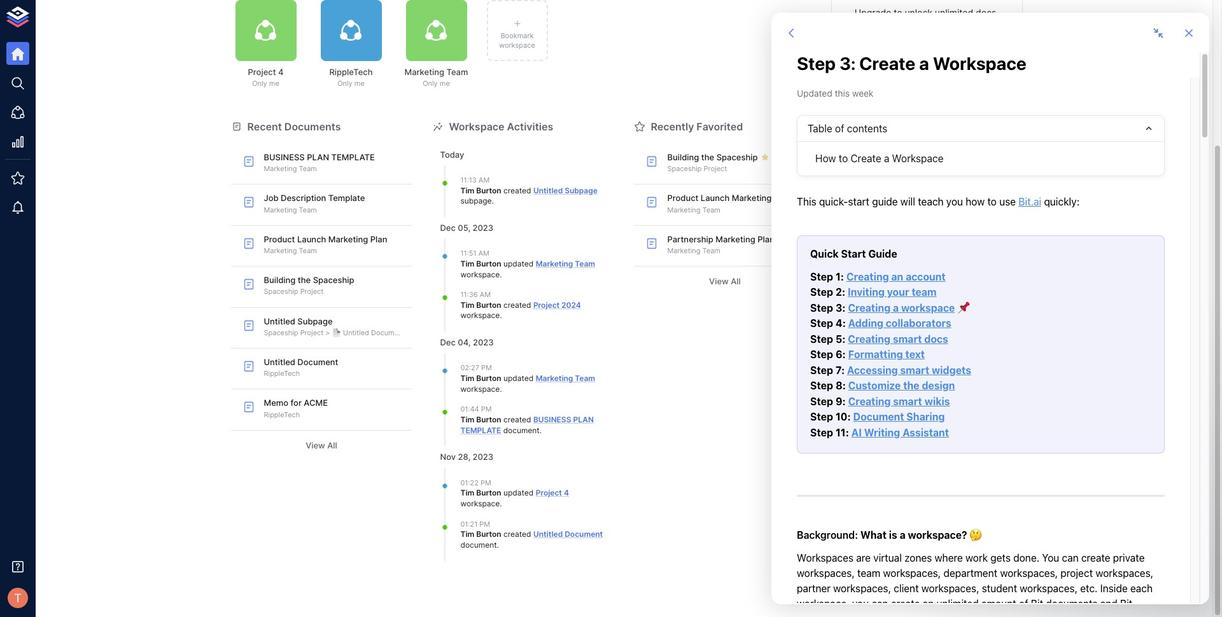 Task type: vqa. For each thing, say whether or not it's contained in the screenshot.


Task type: locate. For each thing, give the bounding box(es) containing it.
team inside product launch marketing plan marketing team
[[299, 246, 317, 255]]

spaceship inside untitled subpage spaceship project > 📄 untitled document
[[264, 328, 298, 337]]

only for project
[[252, 79, 267, 88]]

workspace up 01:44 pm
[[461, 384, 500, 394]]

only inside the marketing team only me
[[423, 79, 438, 88]]

template
[[331, 152, 375, 162], [461, 426, 501, 435]]

0 vertical spatial rippletech
[[329, 67, 373, 77]]

business
[[264, 152, 305, 162], [533, 415, 571, 424]]

team inside 11:51 am tim burton updated marketing team workspace .
[[575, 259, 595, 268]]

2 dec from the top
[[440, 338, 456, 348]]

0 vertical spatial building
[[667, 152, 699, 162]]

11:51 am tim burton updated marketing team workspace .
[[461, 249, 595, 279]]

3 updated from the top
[[504, 488, 534, 498]]

t button
[[4, 584, 32, 612]]

document inside 01:21 pm tim burton created untitled document document .
[[565, 530, 603, 539]]

unlimited
[[935, 7, 973, 18]]

created left untitled subpage link
[[504, 186, 531, 195]]

0 vertical spatial am
[[479, 176, 490, 185]]

am
[[479, 176, 490, 185], [478, 249, 489, 258], [480, 290, 491, 299]]

1 horizontal spatial template
[[461, 426, 501, 435]]

7 tim from the top
[[461, 530, 474, 539]]

launch
[[701, 193, 730, 203], [297, 234, 326, 244]]

1 vertical spatial dec
[[440, 338, 456, 348]]

only
[[252, 79, 267, 88], [337, 79, 352, 88], [423, 79, 438, 88]]

created up the 'document .'
[[504, 415, 531, 424]]

1 tim from the top
[[461, 186, 474, 195]]

burton inside 11:13 am tim burton created untitled subpage subpage .
[[476, 186, 501, 195]]

2 horizontal spatial me
[[440, 79, 450, 88]]

untitled subpage spaceship project > 📄 untitled document
[[264, 316, 405, 337]]

all down partnership marketing plan marketing team
[[731, 276, 741, 287]]

tim for 11:36 am tim burton created project 2024 workspace .
[[461, 300, 474, 310]]

2 burton from the top
[[476, 259, 501, 268]]

1 horizontal spatial view
[[709, 276, 729, 287]]

template inside business plan template
[[461, 426, 501, 435]]

untitled inside untitled document rippletech
[[264, 357, 295, 367]]

0 horizontal spatial subpage
[[297, 316, 333, 326]]

launch for product launch marketing plan marketing team
[[297, 234, 326, 244]]

template up 'template'
[[331, 152, 375, 162]]

product up marketing team
[[667, 193, 699, 203]]

burton down 01:21
[[476, 530, 501, 539]]

tim down '11:36'
[[461, 300, 474, 310]]

2 vertical spatial rippletech
[[264, 410, 300, 419]]

marketing team only me
[[405, 67, 468, 88]]

created for untitled document
[[504, 530, 531, 539]]

workspace
[[449, 120, 504, 133]]

4
[[278, 67, 284, 77], [564, 488, 569, 498]]

launch up marketing team
[[701, 193, 730, 203]]

2023 for dec 04, 2023
[[473, 338, 494, 348]]

2 horizontal spatial only
[[423, 79, 438, 88]]

dialog
[[771, 13, 1209, 605]]

view all button down partnership marketing plan marketing team
[[634, 272, 816, 292]]

untitled inside 01:21 pm tim burton created untitled document document .
[[533, 530, 563, 539]]

untitled
[[533, 186, 563, 195], [264, 316, 295, 326], [343, 328, 369, 337], [264, 357, 295, 367], [533, 530, 563, 539]]

project up recent
[[248, 67, 276, 77]]

11:51
[[461, 249, 476, 258]]

1 vertical spatial subpage
[[297, 316, 333, 326]]

0 vertical spatial all
[[731, 276, 741, 287]]

plan inside business plan template
[[573, 415, 594, 424]]

launch for product launch marketing plan
[[701, 193, 730, 203]]

team inside business plan template marketing team
[[299, 164, 317, 173]]

subpage inside untitled subpage spaceship project > 📄 untitled document
[[297, 316, 333, 326]]

. inside 11:51 am tim burton updated marketing team workspace .
[[500, 270, 502, 279]]

all
[[731, 276, 741, 287], [327, 440, 337, 451]]

building for building the spaceship spaceship project
[[264, 275, 296, 285]]

tim down 01:44
[[461, 415, 474, 424]]

unlock more? button
[[942, 50, 1007, 70]]

project 4 link
[[536, 488, 569, 498]]

document .
[[501, 426, 542, 435]]

project down the building the spaceship
[[704, 164, 727, 173]]

only inside rippletech only me
[[337, 79, 352, 88]]

launch down job description template marketing team
[[297, 234, 326, 244]]

1 horizontal spatial the
[[701, 152, 714, 162]]

burton inside 01:22 pm tim burton updated project 4 workspace .
[[476, 488, 501, 498]]

2023
[[473, 223, 493, 233], [473, 338, 494, 348], [473, 452, 493, 462]]

tim down "02:27"
[[461, 374, 474, 383]]

dec left the 05,
[[440, 223, 456, 233]]

to
[[894, 7, 902, 18]]

2 vertical spatial 2023
[[473, 452, 493, 462]]

3 me from the left
[[440, 79, 450, 88]]

01:21 pm tim burton created untitled document document .
[[461, 520, 603, 550]]

all down 'acme' at the left bottom of page
[[327, 440, 337, 451]]

project inside 01:22 pm tim burton updated project 4 workspace .
[[536, 488, 562, 498]]

the down product launch marketing plan marketing team
[[298, 275, 311, 285]]

tim inside 02:27 pm tim burton updated marketing team workspace .
[[461, 374, 474, 383]]

document
[[503, 426, 540, 435], [461, 540, 497, 550]]

4 created from the top
[[504, 530, 531, 539]]

updated
[[504, 259, 534, 268], [504, 374, 534, 383], [504, 488, 534, 498]]

view all down partnership marketing plan marketing team
[[709, 276, 741, 287]]

0 vertical spatial plan
[[307, 152, 329, 162]]

1 me from the left
[[269, 79, 279, 88]]

rippletech
[[329, 67, 373, 77], [264, 369, 300, 378], [264, 410, 300, 419]]

0 horizontal spatial launch
[[297, 234, 326, 244]]

1 vertical spatial updated
[[504, 374, 534, 383]]

project up untitled subpage spaceship project > 📄 untitled document
[[300, 287, 324, 296]]

workspace inside 11:51 am tim burton updated marketing team workspace .
[[461, 270, 500, 279]]

burton for 01:22 pm tim burton updated project 4 workspace .
[[476, 488, 501, 498]]

building the spaceship spaceship project
[[264, 275, 354, 296]]

pm right 01:22
[[481, 478, 491, 487]]

business inside business plan template
[[533, 415, 571, 424]]

me for project
[[269, 79, 279, 88]]

tim inside 11:13 am tim burton created untitled subpage subpage .
[[461, 186, 474, 195]]

1 vertical spatial document
[[297, 357, 338, 367]]

memo for acme rippletech
[[264, 398, 328, 419]]

pm right "02:27"
[[481, 364, 492, 373]]

template inside business plan template marketing team
[[331, 152, 375, 162]]

1 vertical spatial marketing team link
[[536, 374, 595, 383]]

document
[[371, 328, 405, 337], [297, 357, 338, 367], [565, 530, 603, 539]]

project inside project 4 only me
[[248, 67, 276, 77]]

for
[[291, 398, 302, 408]]

me
[[269, 79, 279, 88], [354, 79, 365, 88], [440, 79, 450, 88]]

marketing team link
[[536, 259, 595, 268], [536, 374, 595, 383]]

2 me from the left
[[354, 79, 365, 88]]

3 tim from the top
[[461, 300, 474, 310]]

1 horizontal spatial plan
[[573, 415, 594, 424]]

. inside the 11:36 am tim burton created project 2024 workspace .
[[500, 311, 502, 320]]

burton up subpage
[[476, 186, 501, 195]]

am right '11:36'
[[480, 290, 491, 299]]

. for 11:51 am tim burton updated marketing team workspace .
[[500, 270, 502, 279]]

product
[[667, 193, 699, 203], [264, 234, 295, 244]]

recently
[[651, 120, 694, 133]]

product for product launch marketing plan
[[667, 193, 699, 203]]

1 created from the top
[[504, 186, 531, 195]]

building up spaceship project
[[667, 152, 699, 162]]

marketing inside the marketing team only me
[[405, 67, 444, 77]]

view
[[709, 276, 729, 287], [306, 440, 325, 451]]

tim down 01:22
[[461, 488, 474, 498]]

product inside product launch marketing plan marketing team
[[264, 234, 295, 244]]

4 help image from the top
[[831, 332, 1023, 382]]

product down job
[[264, 234, 295, 244]]

document down >
[[297, 357, 338, 367]]

plan
[[774, 193, 791, 203], [370, 234, 387, 244], [758, 234, 775, 244]]

plan for product launch marketing plan
[[774, 193, 791, 203]]

pm inside 01:22 pm tim burton updated project 4 workspace .
[[481, 478, 491, 487]]

0 horizontal spatial the
[[298, 275, 311, 285]]

burton down 01:44 pm
[[476, 415, 501, 424]]

burton inside 02:27 pm tim burton updated marketing team workspace .
[[476, 374, 501, 383]]

3 created from the top
[[504, 415, 531, 424]]

pm
[[481, 364, 492, 373], [481, 405, 492, 414], [481, 478, 491, 487], [480, 520, 490, 529]]

view all
[[709, 276, 741, 287], [306, 440, 337, 451]]

0 vertical spatial 2023
[[473, 223, 493, 233]]

. inside 01:22 pm tim burton updated project 4 workspace .
[[500, 499, 502, 508]]

building down product launch marketing plan marketing team
[[264, 275, 296, 285]]

tim inside the 11:36 am tim burton created project 2024 workspace .
[[461, 300, 474, 310]]

am for untitled
[[479, 176, 490, 185]]

the inside building the spaceship spaceship project
[[298, 275, 311, 285]]

help image
[[831, 139, 1023, 190], [831, 203, 1023, 254], [831, 268, 1023, 318], [831, 332, 1023, 382]]

1 horizontal spatial business
[[533, 415, 571, 424]]

2 vertical spatial document
[[565, 530, 603, 539]]

0 horizontal spatial view
[[306, 440, 325, 451]]

plan inside business plan template marketing team
[[307, 152, 329, 162]]

1 vertical spatial launch
[[297, 234, 326, 244]]

0 horizontal spatial only
[[252, 79, 267, 88]]

created inside 11:13 am tim burton created untitled subpage subpage .
[[504, 186, 531, 195]]

1 vertical spatial product
[[264, 234, 295, 244]]

burton
[[476, 186, 501, 195], [476, 259, 501, 268], [476, 300, 501, 310], [476, 374, 501, 383], [476, 415, 501, 424], [476, 488, 501, 498], [476, 530, 501, 539]]

2 created from the top
[[504, 300, 531, 310]]

pm for untitled
[[480, 520, 490, 529]]

business inside business plan template marketing team
[[264, 152, 305, 162]]

2 only from the left
[[337, 79, 352, 88]]

0 vertical spatial subpage
[[565, 186, 598, 195]]

2 2023 from the top
[[473, 338, 494, 348]]

1 vertical spatial rippletech
[[264, 369, 300, 378]]

burton inside 01:21 pm tim burton created untitled document document .
[[476, 530, 501, 539]]

tim down the 11:51
[[461, 259, 474, 268]]

view down partnership marketing plan marketing team
[[709, 276, 729, 287]]

recent documents
[[247, 120, 341, 133]]

. inside 02:27 pm tim burton updated marketing team workspace .
[[500, 384, 502, 394]]

the
[[701, 152, 714, 162], [298, 275, 311, 285]]

1 vertical spatial the
[[298, 275, 311, 285]]

1 vertical spatial 2023
[[473, 338, 494, 348]]

project up 01:21 pm tim burton created untitled document document . at the left
[[536, 488, 562, 498]]

0 vertical spatial dec
[[440, 223, 456, 233]]

2 horizontal spatial document
[[565, 530, 603, 539]]

pm right 01:21
[[480, 520, 490, 529]]

1 burton from the top
[[476, 186, 501, 195]]

0 horizontal spatial document
[[461, 540, 497, 550]]

2024
[[561, 300, 581, 310]]

me inside the marketing team only me
[[440, 79, 450, 88]]

1 vertical spatial business
[[533, 415, 571, 424]]

2023 right 04,
[[473, 338, 494, 348]]

0 vertical spatial the
[[701, 152, 714, 162]]

1 vertical spatial template
[[461, 426, 501, 435]]

0 vertical spatial marketing team link
[[536, 259, 595, 268]]

0 vertical spatial launch
[[701, 193, 730, 203]]

template
[[328, 193, 365, 203]]

tim inside 01:22 pm tim burton updated project 4 workspace .
[[461, 488, 474, 498]]

11:13 am tim burton created untitled subpage subpage .
[[461, 176, 598, 206]]

document down tim burton created
[[503, 426, 540, 435]]

6 burton from the top
[[476, 488, 501, 498]]

1 horizontal spatial only
[[337, 79, 352, 88]]

burton for 11:13 am tim burton created untitled subpage subpage .
[[476, 186, 501, 195]]

am inside the 11:36 am tim burton created project 2024 workspace .
[[480, 290, 491, 299]]

updated up tim burton created
[[504, 374, 534, 383]]

project inside the 11:36 am tim burton created project 2024 workspace .
[[533, 300, 560, 310]]

1 only from the left
[[252, 79, 267, 88]]

1 vertical spatial view all button
[[231, 436, 412, 456]]

document right 📄
[[371, 328, 405, 337]]

0 horizontal spatial 4
[[278, 67, 284, 77]]

team inside 02:27 pm tim burton updated marketing team workspace .
[[575, 374, 595, 383]]

project left 2024
[[533, 300, 560, 310]]

template down tim burton created
[[461, 426, 501, 435]]

view down memo for acme rippletech
[[306, 440, 325, 451]]

team inside partnership marketing plan marketing team
[[702, 246, 720, 255]]

1 horizontal spatial launch
[[701, 193, 730, 203]]

0 horizontal spatial template
[[331, 152, 375, 162]]

0 horizontal spatial view all button
[[231, 436, 412, 456]]

untitled subpage link
[[533, 186, 598, 195]]

updated up the 11:36 am tim burton created project 2024 workspace .
[[504, 259, 534, 268]]

2 vertical spatial am
[[480, 290, 491, 299]]

building inside building the spaceship spaceship project
[[264, 275, 296, 285]]

view all down 'acme' at the left bottom of page
[[306, 440, 337, 451]]

marketing
[[405, 67, 444, 77], [264, 164, 297, 173], [732, 193, 772, 203], [264, 205, 297, 214], [667, 205, 700, 214], [328, 234, 368, 244], [716, 234, 755, 244], [264, 246, 297, 255], [667, 246, 700, 255], [536, 259, 573, 268], [536, 374, 573, 383]]

1 vertical spatial document
[[461, 540, 497, 550]]

the up spaceship project
[[701, 152, 714, 162]]

1 horizontal spatial all
[[731, 276, 741, 287]]

project inside building the spaceship spaceship project
[[300, 287, 324, 296]]

workspace down 01:22
[[461, 499, 500, 508]]

1 horizontal spatial view all button
[[634, 272, 816, 292]]

0 horizontal spatial product
[[264, 234, 295, 244]]

1 horizontal spatial subpage
[[565, 186, 598, 195]]

1 marketing team link from the top
[[536, 259, 595, 268]]

spaceship
[[717, 152, 758, 162], [667, 164, 702, 173], [313, 275, 354, 285], [264, 287, 298, 296], [264, 328, 298, 337]]

project left >
[[300, 328, 324, 337]]

tim down 01:21
[[461, 530, 474, 539]]

1 horizontal spatial product
[[667, 193, 699, 203]]

4 burton from the top
[[476, 374, 501, 383]]

rippletech only me
[[329, 67, 373, 88]]

.
[[492, 196, 494, 206], [500, 270, 502, 279], [500, 311, 502, 320], [500, 384, 502, 394], [540, 426, 542, 435], [500, 499, 502, 508], [497, 540, 499, 550]]

workspace inside 02:27 pm tim burton updated marketing team workspace .
[[461, 384, 500, 394]]

04,
[[458, 338, 471, 348]]

2 tim from the top
[[461, 259, 474, 268]]

plan for business plan template marketing team
[[307, 152, 329, 162]]

business up the 'document .'
[[533, 415, 571, 424]]

burton down the 11:51
[[476, 259, 501, 268]]

0 horizontal spatial view all
[[306, 440, 337, 451]]

0 vertical spatial updated
[[504, 259, 534, 268]]

0 vertical spatial business
[[264, 152, 305, 162]]

workspace inside 01:22 pm tim burton updated project 4 workspace .
[[461, 499, 500, 508]]

11:36 am tim burton created project 2024 workspace .
[[461, 290, 581, 320]]

pm inside 02:27 pm tim burton updated marketing team workspace .
[[481, 364, 492, 373]]

1 horizontal spatial me
[[354, 79, 365, 88]]

workspace up '11:36'
[[461, 270, 500, 279]]

updated inside 11:51 am tim burton updated marketing team workspace .
[[504, 259, 534, 268]]

dec
[[440, 223, 456, 233], [440, 338, 456, 348]]

6 tim from the top
[[461, 488, 474, 498]]

spaceship project
[[667, 164, 727, 173]]

tim
[[461, 186, 474, 195], [461, 259, 474, 268], [461, 300, 474, 310], [461, 374, 474, 383], [461, 415, 474, 424], [461, 488, 474, 498], [461, 530, 474, 539]]

2023 right 28,
[[473, 452, 493, 462]]

team inside the marketing team only me
[[447, 67, 468, 77]]

. inside 11:13 am tim burton created untitled subpage subpage .
[[492, 196, 494, 206]]

workspace
[[499, 41, 535, 50], [461, 270, 500, 279], [461, 311, 500, 320], [461, 384, 500, 394], [461, 499, 500, 508]]

7 burton from the top
[[476, 530, 501, 539]]

2 updated from the top
[[504, 374, 534, 383]]

3 2023 from the top
[[473, 452, 493, 462]]

me inside project 4 only me
[[269, 79, 279, 88]]

recently favorited
[[651, 120, 743, 133]]

activities
[[507, 120, 553, 133]]

document down 01:21
[[461, 540, 497, 550]]

am right 11:13
[[479, 176, 490, 185]]

02:27
[[461, 364, 479, 373]]

pm up tim burton created
[[481, 405, 492, 414]]

2 vertical spatial updated
[[504, 488, 534, 498]]

subpage
[[565, 186, 598, 195], [297, 316, 333, 326]]

document down project 4 link
[[565, 530, 603, 539]]

product launch marketing plan marketing team
[[264, 234, 387, 255]]

0 vertical spatial document
[[503, 426, 540, 435]]

updated left project 4 link
[[504, 488, 534, 498]]

0 vertical spatial product
[[667, 193, 699, 203]]

1 updated from the top
[[504, 259, 534, 268]]

document inside untitled subpage spaceship project > 📄 untitled document
[[371, 328, 405, 337]]

0 horizontal spatial business
[[264, 152, 305, 162]]

created down 01:22 pm tim burton updated project 4 workspace .
[[504, 530, 531, 539]]

1 vertical spatial all
[[327, 440, 337, 451]]

created left project 2024 link
[[504, 300, 531, 310]]

4 inside project 4 only me
[[278, 67, 284, 77]]

workspace down bookmark
[[499, 41, 535, 50]]

0 horizontal spatial me
[[269, 79, 279, 88]]

marketing inside job description template marketing team
[[264, 205, 297, 214]]

1 2023 from the top
[[473, 223, 493, 233]]

dec left 04,
[[440, 338, 456, 348]]

2023 right the 05,
[[473, 223, 493, 233]]

tim down 11:13
[[461, 186, 474, 195]]

1 help image from the top
[[831, 139, 1023, 190]]

1 vertical spatial view all
[[306, 440, 337, 451]]

0 vertical spatial view
[[709, 276, 729, 287]]

1 vertical spatial building
[[264, 275, 296, 285]]

only inside project 4 only me
[[252, 79, 267, 88]]

0 vertical spatial template
[[331, 152, 375, 162]]

marketing team link up 2024
[[536, 259, 595, 268]]

created inside the 11:36 am tim burton created project 2024 workspace .
[[504, 300, 531, 310]]

burton inside the 11:36 am tim burton created project 2024 workspace .
[[476, 300, 501, 310]]

3 only from the left
[[423, 79, 438, 88]]

workspace down '11:36'
[[461, 311, 500, 320]]

0 horizontal spatial plan
[[307, 152, 329, 162]]

3 burton from the top
[[476, 300, 501, 310]]

1 vertical spatial 4
[[564, 488, 569, 498]]

view all button down 'acme' at the left bottom of page
[[231, 436, 412, 456]]

1 vertical spatial plan
[[573, 415, 594, 424]]

updated inside 02:27 pm tim burton updated marketing team workspace .
[[504, 374, 534, 383]]

burton down 01:22
[[476, 488, 501, 498]]

0 horizontal spatial document
[[297, 357, 338, 367]]

marketing team link up business plan template
[[536, 374, 595, 383]]

tim inside 11:51 am tim burton updated marketing team workspace .
[[461, 259, 474, 268]]

business down the recent documents
[[264, 152, 305, 162]]

project
[[248, 67, 276, 77], [704, 164, 727, 173], [300, 287, 324, 296], [533, 300, 560, 310], [300, 328, 324, 337], [536, 488, 562, 498]]

launch inside product launch marketing plan marketing team
[[297, 234, 326, 244]]

pm inside 01:21 pm tim burton created untitled document document .
[[480, 520, 490, 529]]

4 up the recent documents
[[278, 67, 284, 77]]

burton down "02:27"
[[476, 374, 501, 383]]

created inside 01:21 pm tim burton created untitled document document .
[[504, 530, 531, 539]]

0 horizontal spatial building
[[264, 275, 296, 285]]

updated inside 01:22 pm tim burton updated project 4 workspace .
[[504, 488, 534, 498]]

team
[[447, 67, 468, 77], [299, 164, 317, 173], [299, 205, 317, 214], [702, 205, 720, 214], [299, 246, 317, 255], [702, 246, 720, 255], [575, 259, 595, 268], [575, 374, 595, 383]]

4 tim from the top
[[461, 374, 474, 383]]

team inside job description template marketing team
[[299, 205, 317, 214]]

am inside 11:51 am tim burton updated marketing team workspace .
[[478, 249, 489, 258]]

0 vertical spatial 4
[[278, 67, 284, 77]]

1 vertical spatial am
[[478, 249, 489, 258]]

bookmark workspace
[[499, 31, 535, 50]]

1 horizontal spatial document
[[371, 328, 405, 337]]

1 horizontal spatial building
[[667, 152, 699, 162]]

updated for business plan template
[[504, 374, 534, 383]]

📄
[[332, 328, 341, 337]]

spaceship for untitled subpage spaceship project > 📄 untitled document
[[264, 328, 298, 337]]

1 horizontal spatial 4
[[564, 488, 569, 498]]

untitled document rippletech
[[264, 357, 338, 378]]

. inside 01:21 pm tim burton created untitled document document .
[[497, 540, 499, 550]]

am right the 11:51
[[478, 249, 489, 258]]

burton inside 11:51 am tim burton updated marketing team workspace .
[[476, 259, 501, 268]]

plan inside product launch marketing plan marketing team
[[370, 234, 387, 244]]

0 vertical spatial view all
[[709, 276, 741, 287]]

2 marketing team link from the top
[[536, 374, 595, 383]]

4 up untitled document link
[[564, 488, 569, 498]]

tim inside 01:21 pm tim burton created untitled document document .
[[461, 530, 474, 539]]

0 vertical spatial document
[[371, 328, 405, 337]]

am inside 11:13 am tim burton created untitled subpage subpage .
[[479, 176, 490, 185]]

burton down '11:36'
[[476, 300, 501, 310]]

1 dec from the top
[[440, 223, 456, 233]]

marketing team
[[667, 205, 720, 214]]

. for 01:22 pm tim burton updated project 4 workspace .
[[500, 499, 502, 508]]



Task type: describe. For each thing, give the bounding box(es) containing it.
subpage inside 11:13 am tim burton created untitled subpage subpage .
[[565, 186, 598, 195]]

01:22 pm tim burton updated project 4 workspace .
[[461, 478, 569, 508]]

am for project
[[480, 290, 491, 299]]

favorited
[[697, 120, 743, 133]]

burton for 11:51 am tim burton updated marketing team workspace .
[[476, 259, 501, 268]]

dec for dec 05, 2023
[[440, 223, 456, 233]]

2 help image from the top
[[831, 203, 1023, 254]]

the for building the spaceship spaceship project
[[298, 275, 311, 285]]

me for marketing
[[440, 79, 450, 88]]

spaceship for building the spaceship
[[717, 152, 758, 162]]

dec 04, 2023
[[440, 338, 494, 348]]

02:27 pm tim burton updated marketing team workspace .
[[461, 364, 595, 394]]

partnership
[[667, 234, 713, 244]]

memo
[[264, 398, 288, 408]]

01:21
[[461, 520, 478, 529]]

only for marketing
[[423, 79, 438, 88]]

unlock
[[949, 54, 977, 65]]

. for 02:27 pm tim burton updated marketing team workspace .
[[500, 384, 502, 394]]

subpage
[[461, 196, 492, 206]]

tim for 11:51 am tim burton updated marketing team workspace .
[[461, 259, 474, 268]]

1 horizontal spatial view all
[[709, 276, 741, 287]]

rippletech inside untitled document rippletech
[[264, 369, 300, 378]]

01:44 pm
[[461, 405, 492, 414]]

bookmark workspace button
[[487, 0, 548, 61]]

marketing inside 11:51 am tim burton updated marketing team workspace .
[[536, 259, 573, 268]]

tim for 11:13 am tim burton created untitled subpage subpage .
[[461, 186, 474, 195]]

recent
[[247, 120, 282, 133]]

unlock
[[905, 7, 932, 18]]

burton for 01:21 pm tim burton created untitled document document .
[[476, 530, 501, 539]]

. for 11:36 am tim burton created project 2024 workspace .
[[500, 311, 502, 320]]

dec 05, 2023
[[440, 223, 493, 233]]

plan for product launch marketing plan marketing team
[[370, 234, 387, 244]]

0 horizontal spatial all
[[327, 440, 337, 451]]

workspace activities
[[449, 120, 553, 133]]

untitled document link
[[533, 530, 603, 539]]

docs.
[[976, 7, 999, 18]]

workspace for business plan template
[[461, 384, 500, 394]]

nov
[[440, 452, 456, 462]]

template for business plan template
[[461, 426, 501, 435]]

description
[[281, 193, 326, 203]]

plan inside partnership marketing plan marketing team
[[758, 234, 775, 244]]

business for business plan template
[[533, 415, 571, 424]]

5 tim from the top
[[461, 415, 474, 424]]

. for 11:13 am tim burton created untitled subpage subpage .
[[492, 196, 494, 206]]

2023 for dec 05, 2023
[[473, 223, 493, 233]]

unlock more?
[[949, 54, 1003, 65]]

document inside 01:21 pm tim burton created untitled document document .
[[461, 540, 497, 550]]

acme
[[304, 398, 328, 408]]

document inside untitled document rippletech
[[297, 357, 338, 367]]

plan for business plan template
[[573, 415, 594, 424]]

marketing inside 02:27 pm tim burton updated marketing team workspace .
[[536, 374, 573, 383]]

product launch marketing plan
[[667, 193, 791, 203]]

upgrade
[[855, 7, 891, 18]]

nov 28, 2023
[[440, 452, 493, 462]]

am for marketing
[[478, 249, 489, 258]]

tim burton created
[[461, 415, 533, 424]]

0 vertical spatial view all button
[[634, 272, 816, 292]]

3 help image from the top
[[831, 268, 1023, 318]]

me inside rippletech only me
[[354, 79, 365, 88]]

marketing team link for business plan template
[[536, 374, 595, 383]]

project 4 only me
[[248, 67, 284, 88]]

pm for project
[[481, 478, 491, 487]]

burton for 11:36 am tim burton created project 2024 workspace .
[[476, 300, 501, 310]]

pm for marketing
[[481, 364, 492, 373]]

bookmark
[[501, 31, 534, 40]]

5 burton from the top
[[476, 415, 501, 424]]

upgrade to unlock unlimited docs.
[[855, 7, 999, 18]]

untitled inside 11:13 am tim burton created untitled subpage subpage .
[[533, 186, 563, 195]]

workspace inside the 11:36 am tim burton created project 2024 workspace .
[[461, 311, 500, 320]]

tim for 02:27 pm tim burton updated marketing team workspace .
[[461, 374, 474, 383]]

01:22
[[461, 478, 479, 487]]

1 vertical spatial view
[[306, 440, 325, 451]]

spaceship for building the spaceship spaceship project
[[313, 275, 354, 285]]

marketing team link for project 2024
[[536, 259, 595, 268]]

more?
[[979, 54, 1003, 65]]

burton for 02:27 pm tim burton updated marketing team workspace .
[[476, 374, 501, 383]]

tim for 01:22 pm tim burton updated project 4 workspace .
[[461, 488, 474, 498]]

. for 01:21 pm tim burton created untitled document document .
[[497, 540, 499, 550]]

marketing inside business plan template marketing team
[[264, 164, 297, 173]]

product for product launch marketing plan marketing team
[[264, 234, 295, 244]]

t
[[14, 591, 22, 605]]

11:36
[[461, 290, 478, 299]]

>
[[325, 328, 330, 337]]

business for business plan template marketing team
[[264, 152, 305, 162]]

2023 for nov 28, 2023
[[473, 452, 493, 462]]

workspace for untitled document
[[461, 499, 500, 508]]

business plan template link
[[461, 415, 594, 435]]

documents
[[284, 120, 341, 133]]

job
[[264, 193, 279, 203]]

workspace for project 2024
[[461, 270, 500, 279]]

business plan template marketing team
[[264, 152, 375, 173]]

05,
[[458, 223, 470, 233]]

tim for 01:21 pm tim burton created untitled document document .
[[461, 530, 474, 539]]

project 2024 link
[[533, 300, 581, 310]]

11:13
[[461, 176, 477, 185]]

updated for untitled document
[[504, 488, 534, 498]]

today
[[440, 150, 464, 160]]

28,
[[458, 452, 470, 462]]

business plan template
[[461, 415, 594, 435]]

created for untitled subpage
[[504, 186, 531, 195]]

updated for project 2024
[[504, 259, 534, 268]]

job description template marketing team
[[264, 193, 365, 214]]

4 inside 01:22 pm tim burton updated project 4 workspace .
[[564, 488, 569, 498]]

building for building the spaceship
[[667, 152, 699, 162]]

project inside untitled subpage spaceship project > 📄 untitled document
[[300, 328, 324, 337]]

template for business plan template marketing team
[[331, 152, 375, 162]]

partnership marketing plan marketing team
[[667, 234, 775, 255]]

rippletech inside memo for acme rippletech
[[264, 410, 300, 419]]

1 horizontal spatial document
[[503, 426, 540, 435]]

workspace inside button
[[499, 41, 535, 50]]

01:44
[[461, 405, 479, 414]]

dec for dec 04, 2023
[[440, 338, 456, 348]]

building the spaceship
[[667, 152, 758, 162]]

the for building the spaceship
[[701, 152, 714, 162]]

created for project 2024
[[504, 300, 531, 310]]



